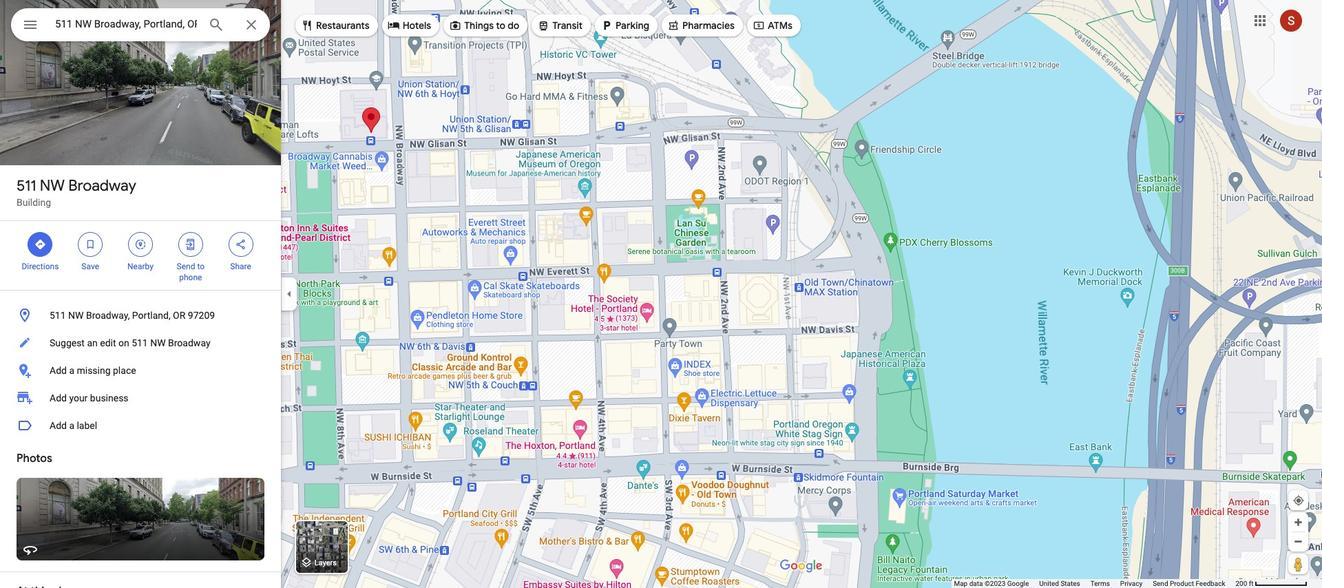 Task type: locate. For each thing, give the bounding box(es) containing it.
 transit
[[537, 18, 583, 33]]

None field
[[55, 16, 197, 32]]

0 vertical spatial to
[[496, 19, 506, 32]]

edit
[[100, 337, 116, 349]]

google account: sheryl atherton  
(sheryl.atherton@adept.ai) image
[[1280, 9, 1302, 31]]

map data ©2023 google
[[954, 580, 1029, 588]]

send for send to phone
[[177, 262, 195, 271]]

 atms
[[753, 18, 793, 33]]

511 up building
[[17, 176, 36, 196]]

511
[[17, 176, 36, 196], [50, 310, 66, 321], [132, 337, 148, 349]]

1 vertical spatial to
[[197, 262, 205, 271]]

1 a from the top
[[69, 365, 74, 376]]

97209
[[188, 310, 215, 321]]

united states button
[[1040, 579, 1081, 588]]

1 vertical spatial broadway
[[168, 337, 210, 349]]

1 vertical spatial add
[[50, 393, 67, 404]]

send product feedback
[[1153, 580, 1226, 588]]

0 vertical spatial add
[[50, 365, 67, 376]]


[[537, 18, 550, 33]]

1 horizontal spatial send
[[1153, 580, 1169, 588]]

broadway up 
[[68, 176, 136, 196]]


[[134, 237, 147, 252]]


[[449, 18, 462, 33]]

1 horizontal spatial 511
[[50, 310, 66, 321]]

add for add a label
[[50, 420, 67, 431]]

footer containing map data ©2023 google
[[954, 579, 1236, 588]]

 search field
[[11, 8, 270, 44]]

2 vertical spatial 511
[[132, 337, 148, 349]]


[[184, 237, 197, 252]]

1 vertical spatial nw
[[68, 310, 84, 321]]

2 horizontal spatial nw
[[150, 337, 166, 349]]

send left product
[[1153, 580, 1169, 588]]

broadway inside button
[[168, 337, 210, 349]]

add a missing place
[[50, 365, 136, 376]]

1 add from the top
[[50, 365, 67, 376]]

2 a from the top
[[69, 420, 74, 431]]

a
[[69, 365, 74, 376], [69, 420, 74, 431]]

nw up building
[[40, 176, 65, 196]]

1 vertical spatial 511
[[50, 310, 66, 321]]

to left the do
[[496, 19, 506, 32]]

 things to do
[[449, 18, 520, 33]]

511 nw broadway building
[[17, 176, 136, 208]]

actions for 511 nw broadway region
[[0, 221, 281, 290]]

0 vertical spatial nw
[[40, 176, 65, 196]]

restaurants
[[316, 19, 370, 32]]

0 vertical spatial 511
[[17, 176, 36, 196]]

©2023
[[985, 580, 1006, 588]]

0 horizontal spatial 511
[[17, 176, 36, 196]]

 button
[[11, 8, 50, 44]]

0 vertical spatial a
[[69, 365, 74, 376]]

511 right 'on'
[[132, 337, 148, 349]]

1 horizontal spatial broadway
[[168, 337, 210, 349]]


[[22, 15, 39, 34]]

200
[[1236, 580, 1248, 588]]

broadway inside 511 nw broadway building
[[68, 176, 136, 196]]

1 vertical spatial send
[[1153, 580, 1169, 588]]


[[667, 18, 680, 33]]

add
[[50, 365, 67, 376], [50, 393, 67, 404], [50, 420, 67, 431]]

nw
[[40, 176, 65, 196], [68, 310, 84, 321], [150, 337, 166, 349]]

broadway down the "or" on the bottom of page
[[168, 337, 210, 349]]

nearby
[[127, 262, 154, 271]]

pharmacies
[[683, 19, 735, 32]]

united states
[[1040, 580, 1081, 588]]


[[388, 18, 400, 33]]

terms
[[1091, 580, 1110, 588]]

a left the missing
[[69, 365, 74, 376]]

building
[[17, 197, 51, 208]]

atms
[[768, 19, 793, 32]]

1 horizontal spatial nw
[[68, 310, 84, 321]]

0 vertical spatial send
[[177, 262, 195, 271]]

send inside button
[[1153, 580, 1169, 588]]

a inside button
[[69, 365, 74, 376]]

do
[[508, 19, 520, 32]]

google
[[1007, 580, 1029, 588]]

add left your
[[50, 393, 67, 404]]

your
[[69, 393, 88, 404]]

0 horizontal spatial send
[[177, 262, 195, 271]]

0 horizontal spatial to
[[197, 262, 205, 271]]

511 for broadway
[[17, 176, 36, 196]]

to up phone at left top
[[197, 262, 205, 271]]

nw down portland,
[[150, 337, 166, 349]]

2 vertical spatial add
[[50, 420, 67, 431]]

nw inside 511 nw broadway building
[[40, 176, 65, 196]]

send up phone at left top
[[177, 262, 195, 271]]

2 vertical spatial nw
[[150, 337, 166, 349]]

0 vertical spatial broadway
[[68, 176, 136, 196]]

add left the 'label'
[[50, 420, 67, 431]]

2 add from the top
[[50, 393, 67, 404]]

0 horizontal spatial nw
[[40, 176, 65, 196]]

things
[[464, 19, 494, 32]]

layers
[[315, 559, 337, 568]]

a left the 'label'
[[69, 420, 74, 431]]

show street view coverage image
[[1289, 554, 1309, 574]]

suggest an edit on 511 nw broadway button
[[0, 329, 281, 357]]

footer
[[954, 579, 1236, 588]]

google maps element
[[0, 0, 1322, 588]]

3 add from the top
[[50, 420, 67, 431]]

save
[[82, 262, 99, 271]]

200 ft
[[1236, 580, 1254, 588]]

zoom out image
[[1294, 537, 1304, 547]]

to
[[496, 19, 506, 32], [197, 262, 205, 271]]

add down suggest
[[50, 365, 67, 376]]

send
[[177, 262, 195, 271], [1153, 580, 1169, 588]]

privacy
[[1121, 580, 1143, 588]]

transit
[[553, 19, 583, 32]]

to inside  things to do
[[496, 19, 506, 32]]

add inside button
[[50, 365, 67, 376]]

 parking
[[601, 18, 649, 33]]

a inside button
[[69, 420, 74, 431]]

send for send product feedback
[[1153, 580, 1169, 588]]

footer inside the google maps element
[[954, 579, 1236, 588]]

add your business
[[50, 393, 129, 404]]

1 horizontal spatial to
[[496, 19, 506, 32]]

send to phone
[[177, 262, 205, 282]]

add inside button
[[50, 420, 67, 431]]

send inside the 'send to phone'
[[177, 262, 195, 271]]

1 vertical spatial a
[[69, 420, 74, 431]]

511 inside 511 nw broadway building
[[17, 176, 36, 196]]

511 up suggest
[[50, 310, 66, 321]]

broadway
[[68, 176, 136, 196], [168, 337, 210, 349]]

suggest an edit on 511 nw broadway
[[50, 337, 210, 349]]

511 nw broadway, portland, or 97209
[[50, 310, 215, 321]]

nw up suggest
[[68, 310, 84, 321]]

0 horizontal spatial broadway
[[68, 176, 136, 196]]



Task type: describe. For each thing, give the bounding box(es) containing it.
directions
[[22, 262, 59, 271]]

200 ft button
[[1236, 580, 1308, 588]]

data
[[970, 580, 983, 588]]

product
[[1170, 580, 1194, 588]]

photos
[[17, 452, 52, 466]]

zoom in image
[[1294, 517, 1304, 528]]

none field inside 511 nw broadway, portland, or 97209 field
[[55, 16, 197, 32]]

2 horizontal spatial 511
[[132, 337, 148, 349]]

share
[[230, 262, 251, 271]]


[[601, 18, 613, 33]]

511 NW Broadway, Portland, OR 97209 field
[[11, 8, 270, 41]]

united
[[1040, 580, 1059, 588]]

nw for broadway
[[40, 176, 65, 196]]

511 nw broadway, portland, or 97209 button
[[0, 302, 281, 329]]

ft
[[1249, 580, 1254, 588]]

nw for broadway,
[[68, 310, 84, 321]]

an
[[87, 337, 98, 349]]

phone
[[179, 273, 202, 282]]

on
[[118, 337, 129, 349]]

terms button
[[1091, 579, 1110, 588]]

business
[[90, 393, 129, 404]]

add for add a missing place
[[50, 365, 67, 376]]

a for label
[[69, 420, 74, 431]]

privacy button
[[1121, 579, 1143, 588]]

parking
[[616, 19, 649, 32]]

add a label
[[50, 420, 97, 431]]


[[84, 237, 97, 252]]

add your business link
[[0, 384, 281, 412]]

missing
[[77, 365, 111, 376]]

to inside the 'send to phone'
[[197, 262, 205, 271]]


[[34, 237, 46, 252]]

 pharmacies
[[667, 18, 735, 33]]


[[235, 237, 247, 252]]

map
[[954, 580, 968, 588]]

place
[[113, 365, 136, 376]]

add a missing place button
[[0, 357, 281, 384]]

label
[[77, 420, 97, 431]]

send product feedback button
[[1153, 579, 1226, 588]]

add for add your business
[[50, 393, 67, 404]]

add a label button
[[0, 412, 281, 439]]

portland,
[[132, 310, 171, 321]]

collapse side panel image
[[282, 287, 297, 302]]

hotels
[[403, 19, 431, 32]]

or
[[173, 310, 186, 321]]

511 for broadway,
[[50, 310, 66, 321]]

states
[[1061, 580, 1081, 588]]

a for missing
[[69, 365, 74, 376]]

feedback
[[1196, 580, 1226, 588]]

show your location image
[[1293, 495, 1305, 507]]

511 nw broadway main content
[[0, 0, 281, 588]]


[[301, 18, 313, 33]]

 restaurants
[[301, 18, 370, 33]]

broadway,
[[86, 310, 130, 321]]


[[753, 18, 765, 33]]

 hotels
[[388, 18, 431, 33]]

suggest
[[50, 337, 85, 349]]



Task type: vqa. For each thing, say whether or not it's contained in the screenshot.

yes



